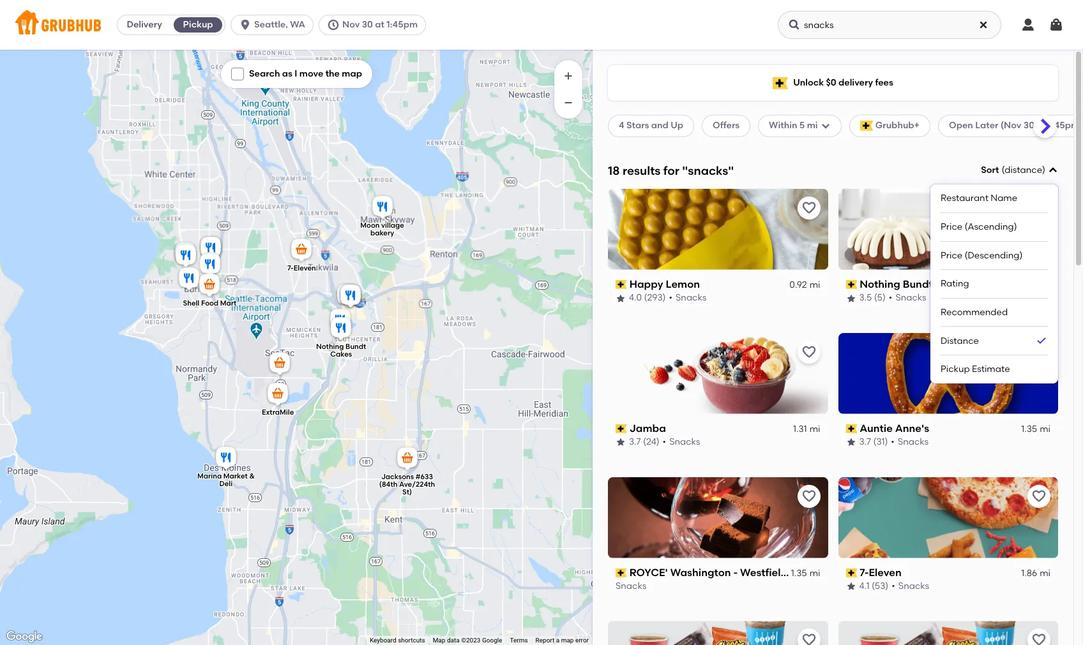 Task type: describe. For each thing, give the bounding box(es) containing it.
jacksons #633 (84th ave/224th st)
[[379, 473, 435, 496]]

mi for washington
[[810, 568, 820, 579]]

search
[[249, 68, 280, 79]]

cakes inside nothing bundt cakes link
[[935, 278, 967, 290]]

(ascending)
[[965, 222, 1017, 232]]

7-eleven logo image
[[838, 477, 1058, 559]]

distance
[[941, 336, 979, 346]]

• right (24)
[[663, 437, 666, 448]]

shell
[[183, 299, 199, 307]]

save this restaurant button for jamba logo
[[797, 341, 820, 364]]

subscription pass image for royce' washington - westfield southcenter mall
[[616, 569, 627, 578]]

snacks for happy lemon
[[676, 293, 707, 304]]

happy lemon
[[629, 278, 700, 290]]

(31)
[[873, 437, 888, 448]]

1 horizontal spatial bundt
[[903, 278, 933, 290]]

happy lemon logo image
[[608, 189, 828, 270]]

auntie
[[860, 423, 893, 435]]

jacksons #633 (84th ave/224th st) image
[[395, 445, 420, 474]]

save this restaurant button for the extramile logo
[[797, 629, 820, 646]]

as
[[282, 68, 292, 79]]

star icon image for happy
[[616, 293, 626, 304]]

terms link
[[510, 637, 528, 644]]

moon
[[360, 221, 380, 229]]

• snacks right the (5)
[[889, 293, 926, 304]]

grubhub+
[[875, 120, 920, 131]]

0.92
[[790, 280, 807, 291]]

nothing bundt cakes logo image
[[838, 189, 1058, 270]]

save this restaurant image for auntie anne's
[[1031, 345, 1047, 360]]

recommended
[[941, 307, 1008, 318]]

price for price (descending)
[[941, 250, 963, 261]]

0 horizontal spatial map
[[342, 68, 362, 79]]

1.31 mi
[[793, 424, 820, 435]]

open
[[949, 120, 973, 131]]

mi for eleven
[[1040, 568, 1051, 579]]

market
[[223, 472, 248, 480]]

st)
[[402, 488, 412, 496]]

save this restaurant button for auntie anne's logo
[[1028, 341, 1051, 364]]

1.35 for anne's
[[1021, 424, 1037, 435]]

later
[[975, 120, 999, 131]]

distance option
[[941, 327, 1048, 356]]

auntie anne's image
[[338, 283, 363, 311]]

i
[[295, 68, 297, 79]]

• snacks for 7-
[[892, 581, 929, 592]]

restaurant name
[[941, 193, 1017, 204]]

4
[[619, 120, 624, 131]]

keyboard shortcuts
[[370, 637, 425, 644]]

3.7 for jamba
[[629, 437, 641, 448]]

7 eleven image
[[289, 237, 314, 265]]

grubhub plus flag logo image for unlock $0 delivery fees
[[773, 77, 788, 89]]

results
[[623, 163, 661, 178]]

1.86 mi
[[1021, 568, 1051, 579]]

up
[[671, 120, 683, 131]]

snacks down "royce'"
[[616, 581, 646, 592]]

distance
[[1005, 165, 1042, 176]]

extramile logo image
[[608, 622, 828, 646]]

pickup for pickup estimate
[[941, 364, 970, 375]]

pickup button
[[171, 15, 225, 35]]

bundt inside "nothing bundt cakes"
[[346, 343, 366, 351]]

1:45pm)
[[1048, 120, 1083, 131]]

none field containing sort
[[930, 164, 1058, 384]]

price (ascending)
[[941, 222, 1017, 232]]

deli
[[219, 480, 233, 488]]

seattle, wa button
[[231, 15, 319, 35]]

offers
[[713, 120, 740, 131]]

seattle, wa
[[254, 19, 305, 30]]

3.5 (5)
[[859, 293, 886, 304]]

extramile
[[262, 409, 294, 417]]

snacks for 7-eleven
[[898, 581, 929, 592]]

star icon image left 3.7 (24) at the bottom right of page
[[616, 438, 626, 448]]

©2023
[[461, 637, 481, 644]]

marina
[[197, 472, 222, 480]]

delivery button
[[118, 15, 171, 35]]

Search for food, convenience, alcohol... search field
[[778, 11, 1001, 39]]

terms
[[510, 637, 528, 644]]

1 vertical spatial map
[[561, 637, 574, 644]]

4 stars and up
[[619, 120, 683, 131]]

7-eleven inside map region
[[287, 264, 316, 272]]

save this restaurant button for royce' washington - westfield southcenter mall logo
[[797, 485, 820, 508]]

open later (nov 30 at 1:45pm)
[[949, 120, 1083, 131]]

shell food mart logo image
[[838, 622, 1058, 646]]

move
[[299, 68, 323, 79]]

main navigation navigation
[[0, 0, 1083, 50]]

mi for lemon
[[810, 280, 820, 291]]

4.1
[[859, 581, 870, 592]]

auntie anne's
[[860, 423, 929, 435]]

• snacks right (24)
[[663, 437, 700, 448]]

mawadda cafe image
[[198, 235, 224, 263]]

1.35 mi for royce' washington - westfield southcenter mall
[[791, 568, 820, 579]]

error
[[575, 637, 589, 644]]

report
[[536, 637, 555, 644]]

jamba image
[[335, 282, 360, 310]]

1 vertical spatial eleven
[[869, 567, 902, 579]]

grubhub plus flag logo image for grubhub+
[[860, 121, 873, 131]]

auntie anne's logo image
[[838, 333, 1058, 414]]

3.7 for auntie anne's
[[859, 437, 871, 448]]

(descending)
[[965, 250, 1023, 261]]

1 vertical spatial 30
[[1024, 120, 1035, 131]]

map
[[433, 637, 445, 644]]

delivery
[[127, 19, 162, 30]]

list box containing restaurant name
[[941, 185, 1048, 384]]

mi for anne's
[[1040, 424, 1051, 435]]

within
[[769, 120, 797, 131]]

30 inside nov 30 at 1:45pm button
[[362, 19, 373, 30]]

(84th
[[379, 480, 397, 489]]

0 vertical spatial nothing
[[860, 278, 900, 290]]

estimate
[[972, 364, 1010, 375]]

eleven inside map region
[[294, 264, 316, 272]]

restaurant
[[941, 193, 989, 204]]

royce' washington - westfield southcenter mall logo image
[[608, 477, 828, 559]]

(53)
[[872, 581, 889, 592]]

a
[[556, 637, 560, 644]]

)
[[1042, 165, 1045, 176]]

subscription pass image
[[616, 280, 627, 289]]

4.0 (293)
[[629, 293, 666, 304]]

unlock $0 delivery fees
[[793, 77, 893, 88]]

1.86
[[1021, 568, 1037, 579]]

7- inside map region
[[287, 264, 294, 272]]

3.7 (31)
[[859, 437, 888, 448]]

nov 30 at 1:45pm button
[[319, 15, 431, 35]]

plus icon image
[[562, 70, 575, 82]]

snacks right the (5)
[[896, 293, 926, 304]]

save this restaurant button for 7-eleven logo
[[1028, 485, 1051, 508]]

(nov
[[1001, 120, 1021, 131]]

bakery
[[370, 229, 394, 237]]

anne's
[[895, 423, 929, 435]]

1 horizontal spatial 7-
[[860, 567, 869, 579]]

lemon
[[666, 278, 700, 290]]

3.5
[[859, 293, 872, 304]]

nothing bundt cakes image
[[328, 315, 354, 343]]

• snacks for auntie
[[891, 437, 929, 448]]

happy
[[629, 278, 663, 290]]

svg image inside nov 30 at 1:45pm button
[[327, 19, 340, 31]]

snacks for jamba
[[669, 437, 700, 448]]

pierro bakery image
[[197, 251, 223, 279]]



Task type: vqa. For each thing, say whether or not it's contained in the screenshot.
Save this restaurant button
yes



Task type: locate. For each thing, give the bounding box(es) containing it.
1 vertical spatial nothing
[[316, 343, 344, 351]]

at inside button
[[375, 19, 384, 30]]

0 horizontal spatial at
[[375, 19, 384, 30]]

0 vertical spatial 7-
[[287, 264, 294, 272]]

within 5 mi
[[769, 120, 818, 131]]

wa
[[290, 19, 305, 30]]

for
[[663, 163, 679, 178]]

(293)
[[644, 293, 666, 304]]

name
[[991, 193, 1017, 204]]

None field
[[930, 164, 1058, 384]]

1 horizontal spatial nothing
[[860, 278, 900, 290]]

0 horizontal spatial 1.35
[[791, 568, 807, 579]]

0 vertical spatial 1.35 mi
[[1021, 424, 1051, 435]]

• snacks down lemon
[[669, 293, 707, 304]]

nothing bundt cakes down the happy lemon image
[[316, 343, 366, 359]]

map data ©2023 google
[[433, 637, 502, 644]]

0 vertical spatial grubhub plus flag logo image
[[773, 77, 788, 89]]

pickup for pickup
[[183, 19, 213, 30]]

google image
[[3, 629, 45, 646]]

0 horizontal spatial pickup
[[183, 19, 213, 30]]

price for price (ascending)
[[941, 222, 963, 232]]

0 vertical spatial bundt
[[903, 278, 933, 290]]

ronnie's market image
[[176, 265, 202, 293]]

"snacks"
[[682, 163, 734, 178]]

jamba logo image
[[608, 333, 828, 414]]

5
[[799, 120, 805, 131]]

seattle,
[[254, 19, 288, 30]]

shortcuts
[[398, 637, 425, 644]]

1 vertical spatial pickup
[[941, 364, 970, 375]]

1.35 mi
[[1021, 424, 1051, 435], [791, 568, 820, 579]]

washington
[[670, 567, 731, 579]]

0 horizontal spatial 7-
[[287, 264, 294, 272]]

google
[[482, 637, 502, 644]]

30 right (nov
[[1024, 120, 1035, 131]]

subscription pass image inside nothing bundt cakes link
[[846, 280, 857, 289]]

3.7 left (24)
[[629, 437, 641, 448]]

0 horizontal spatial nothing
[[316, 343, 344, 351]]

0 horizontal spatial grubhub plus flag logo image
[[773, 77, 788, 89]]

cakes up the recommended
[[935, 278, 967, 290]]

1 horizontal spatial 7-eleven
[[860, 567, 902, 579]]

0 vertical spatial 30
[[362, 19, 373, 30]]

4.1 (53)
[[859, 581, 889, 592]]

nothing bundt cakes inside nothing bundt cakes link
[[860, 278, 967, 290]]

pickup estimate
[[941, 364, 1010, 375]]

star icon image left 3.5
[[846, 293, 856, 304]]

pickup inside button
[[183, 19, 213, 30]]

eleven
[[294, 264, 316, 272], [869, 567, 902, 579]]

• right the (5)
[[889, 293, 892, 304]]

save this restaurant button
[[797, 197, 820, 220], [1028, 197, 1051, 220], [797, 341, 820, 364], [1028, 341, 1051, 364], [797, 485, 820, 508], [1028, 485, 1051, 508], [797, 629, 820, 646], [1028, 629, 1051, 646]]

extramile image
[[265, 381, 291, 409]]

westfield
[[740, 567, 788, 579]]

snacks right (53)
[[898, 581, 929, 592]]

0 horizontal spatial cakes
[[330, 350, 352, 359]]

• snacks for happy
[[669, 293, 707, 304]]

at
[[375, 19, 384, 30], [1037, 120, 1046, 131]]

0 vertical spatial at
[[375, 19, 384, 30]]

price down restaurant
[[941, 222, 963, 232]]

subscription pass image
[[846, 280, 857, 289], [616, 425, 627, 434], [846, 425, 857, 434], [616, 569, 627, 578], [846, 569, 857, 578]]

southcenter
[[790, 567, 852, 579]]

nothing bundt cakes up the (5)
[[860, 278, 967, 290]]

1 vertical spatial bundt
[[346, 343, 366, 351]]

1 vertical spatial at
[[1037, 120, 1046, 131]]

save this restaurant button for nothing bundt cakes logo
[[1028, 197, 1051, 220]]

nothing inside "nothing bundt cakes"
[[316, 343, 344, 351]]

price up the rating
[[941, 250, 963, 261]]

0 horizontal spatial nothing bundt cakes
[[316, 343, 366, 359]]

marina market & deli image
[[213, 445, 239, 473]]

0 vertical spatial pickup
[[183, 19, 213, 30]]

1 horizontal spatial grubhub plus flag logo image
[[860, 121, 873, 131]]

1 3.7 from the left
[[629, 437, 641, 448]]

1 horizontal spatial 1.35 mi
[[1021, 424, 1051, 435]]

1.35 for washington
[[791, 568, 807, 579]]

save this restaurant image for 3.7 (24)
[[801, 345, 816, 360]]

1 horizontal spatial 30
[[1024, 120, 1035, 131]]

report a map error link
[[536, 637, 589, 644]]

subscription pass image for auntie anne's
[[846, 425, 857, 434]]

map right the
[[342, 68, 362, 79]]

map region
[[0, 0, 681, 646]]

sea tac marathon image
[[267, 350, 292, 378]]

1 horizontal spatial eleven
[[869, 567, 902, 579]]

price (descending)
[[941, 250, 1023, 261]]

4.0
[[629, 293, 642, 304]]

bundt down the happy lemon image
[[346, 343, 366, 351]]

$0
[[826, 77, 836, 88]]

nothing down the happy lemon image
[[316, 343, 344, 351]]

0 horizontal spatial 30
[[362, 19, 373, 30]]

0 horizontal spatial 7-eleven
[[287, 264, 316, 272]]

star icon image left 3.7 (31)
[[846, 438, 856, 448]]

keyboard shortcuts button
[[370, 637, 425, 646]]

star icon image for auntie
[[846, 438, 856, 448]]

and
[[651, 120, 669, 131]]

nothing up the (5)
[[860, 278, 900, 290]]

food
[[201, 299, 219, 307]]

subscription pass image for nothing bundt cakes
[[846, 280, 857, 289]]

sort
[[981, 165, 999, 176]]

list box
[[941, 185, 1048, 384]]

grubhub plus flag logo image left unlock
[[773, 77, 788, 89]]

7-
[[287, 264, 294, 272], [860, 567, 869, 579]]

1 horizontal spatial at
[[1037, 120, 1046, 131]]

map right a
[[561, 637, 574, 644]]

royce' washington - westfield southcenter mall image
[[338, 283, 363, 311]]

0 vertical spatial nothing bundt cakes
[[860, 278, 967, 290]]

save this restaurant image for 3.5 (5)
[[1031, 200, 1047, 216]]

at left the 1:45pm)
[[1037, 120, 1046, 131]]

snacks right (24)
[[669, 437, 700, 448]]

• down happy lemon
[[669, 293, 672, 304]]

subscription pass image for 7-eleven
[[846, 569, 857, 578]]

nothing bundt cakes link
[[846, 278, 1051, 292]]

delivery
[[839, 77, 873, 88]]

fees
[[875, 77, 893, 88]]

happy lemon image
[[328, 307, 353, 335]]

0 vertical spatial eleven
[[294, 264, 316, 272]]

save this restaurant image for happy lemon
[[801, 200, 816, 216]]

nov
[[342, 19, 360, 30]]

save this restaurant button for happy lemon logo
[[797, 197, 820, 220]]

marina market & deli
[[197, 472, 255, 488]]

• snacks right (53)
[[892, 581, 929, 592]]

0 horizontal spatial 3.7
[[629, 437, 641, 448]]

&
[[249, 472, 255, 480]]

nothing
[[860, 278, 900, 290], [316, 343, 344, 351]]

1 horizontal spatial map
[[561, 637, 574, 644]]

jacksons
[[381, 473, 414, 481]]

2 price from the top
[[941, 250, 963, 261]]

• for happy
[[669, 293, 672, 304]]

save this restaurant image for royce' washington - westfield southcenter mall
[[801, 489, 816, 504]]

nothing bundt cakes inside map region
[[316, 343, 366, 359]]

3.7 left (31)
[[859, 437, 871, 448]]

0.92 mi
[[790, 280, 820, 291]]

price
[[941, 222, 963, 232], [941, 250, 963, 261]]

star icon image down subscription pass icon
[[616, 293, 626, 304]]

1 horizontal spatial 3.7
[[859, 437, 871, 448]]

save this restaurant image
[[801, 200, 816, 216], [1031, 345, 1047, 360], [801, 489, 816, 504], [1031, 633, 1047, 646]]

•
[[669, 293, 672, 304], [889, 293, 892, 304], [663, 437, 666, 448], [891, 437, 895, 448], [892, 581, 895, 592]]

save this restaurant image for 4.1 (53)
[[1031, 489, 1047, 504]]

pickup down "distance"
[[941, 364, 970, 375]]

cakes down nothing bundt cakes icon
[[330, 350, 352, 359]]

2 3.7 from the left
[[859, 437, 871, 448]]

save this restaurant button for shell food mart logo
[[1028, 629, 1051, 646]]

• snacks
[[669, 293, 707, 304], [889, 293, 926, 304], [663, 437, 700, 448], [891, 437, 929, 448], [892, 581, 929, 592]]

1 vertical spatial grubhub plus flag logo image
[[860, 121, 873, 131]]

dairy queen image
[[172, 240, 198, 269]]

#633
[[416, 473, 433, 481]]

star icon image
[[616, 293, 626, 304], [846, 293, 856, 304], [616, 438, 626, 448], [846, 438, 856, 448], [846, 582, 856, 592]]

• snacks down anne's
[[891, 437, 929, 448]]

search as i move the map
[[249, 68, 362, 79]]

pickup inside list box
[[941, 364, 970, 375]]

1 vertical spatial 7-
[[860, 567, 869, 579]]

• right (31)
[[891, 437, 895, 448]]

star icon image for 7-
[[846, 582, 856, 592]]

1 horizontal spatial cakes
[[935, 278, 967, 290]]

cakes inside map region
[[330, 350, 352, 359]]

1.35
[[1021, 424, 1037, 435], [791, 568, 807, 579]]

1 vertical spatial cakes
[[330, 350, 352, 359]]

sort ( distance )
[[981, 165, 1045, 176]]

report a map error
[[536, 637, 589, 644]]

star icon image left 4.1 at right
[[846, 582, 856, 592]]

3.7 (24)
[[629, 437, 659, 448]]

0 vertical spatial map
[[342, 68, 362, 79]]

0 vertical spatial 7-eleven
[[287, 264, 316, 272]]

0 horizontal spatial 1.35 mi
[[791, 568, 820, 579]]

-
[[733, 567, 738, 579]]

0 horizontal spatial eleven
[[294, 264, 316, 272]]

mart
[[220, 299, 237, 307]]

0 vertical spatial price
[[941, 222, 963, 232]]

subscription pass image for jamba
[[616, 425, 627, 434]]

bundt
[[903, 278, 933, 290], [346, 343, 366, 351]]

pickup right delivery button
[[183, 19, 213, 30]]

data
[[447, 637, 460, 644]]

village
[[381, 221, 404, 229]]

nothing bundt cakes
[[860, 278, 967, 290], [316, 343, 366, 359]]

snacks for auntie anne's
[[898, 437, 929, 448]]

0 vertical spatial cakes
[[935, 278, 967, 290]]

save this restaurant image
[[1031, 200, 1047, 216], [801, 345, 816, 360], [1031, 489, 1047, 504], [801, 633, 816, 646]]

• right (53)
[[892, 581, 895, 592]]

minus icon image
[[562, 96, 575, 109]]

1 vertical spatial 1.35
[[791, 568, 807, 579]]

(24)
[[643, 437, 659, 448]]

1 horizontal spatial 1.35
[[1021, 424, 1037, 435]]

cakes
[[935, 278, 967, 290], [330, 350, 352, 359]]

1 vertical spatial 7-eleven
[[860, 567, 902, 579]]

1 price from the top
[[941, 222, 963, 232]]

mall
[[854, 567, 876, 579]]

svg image inside field
[[1048, 166, 1058, 176]]

0 vertical spatial 1.35
[[1021, 424, 1037, 435]]

svg image
[[788, 19, 801, 31]]

30 right nov
[[362, 19, 373, 30]]

moon village bakery
[[360, 221, 404, 237]]

royce'
[[629, 567, 668, 579]]

royce' washington - westfield southcenter mall
[[629, 567, 876, 579]]

grubhub plus flag logo image
[[773, 77, 788, 89], [860, 121, 873, 131]]

• for auntie
[[891, 437, 895, 448]]

shell food mart image
[[197, 272, 222, 300]]

keyboard
[[370, 637, 396, 644]]

1 vertical spatial price
[[941, 250, 963, 261]]

bundt left the rating
[[903, 278, 933, 290]]

0 horizontal spatial bundt
[[346, 343, 366, 351]]

the
[[325, 68, 340, 79]]

ave/224th
[[399, 480, 435, 489]]

pickup
[[183, 19, 213, 30], [941, 364, 970, 375]]

1 vertical spatial nothing bundt cakes
[[316, 343, 366, 359]]

3.7
[[629, 437, 641, 448], [859, 437, 871, 448]]

antojitos michalisco 1st ave image
[[198, 235, 224, 263]]

snacks down lemon
[[676, 293, 707, 304]]

• for 7-
[[892, 581, 895, 592]]

grubhub plus flag logo image left grubhub+
[[860, 121, 873, 131]]

moon village bakery image
[[370, 194, 395, 222]]

snacks down anne's
[[898, 437, 929, 448]]

svg image inside seattle, wa button
[[239, 19, 252, 31]]

1 horizontal spatial pickup
[[941, 364, 970, 375]]

1 horizontal spatial nothing bundt cakes
[[860, 278, 967, 290]]

check icon image
[[1035, 335, 1048, 348]]

map
[[342, 68, 362, 79], [561, 637, 574, 644]]

tacos el hass image
[[173, 242, 199, 270]]

(5)
[[874, 293, 886, 304]]

svg image
[[1021, 17, 1036, 33], [1049, 17, 1064, 33], [239, 19, 252, 31], [327, 19, 340, 31], [978, 20, 989, 30], [820, 121, 831, 131], [1048, 166, 1058, 176]]

18
[[608, 163, 620, 178]]

(
[[1002, 165, 1005, 176]]

18 results for "snacks"
[[608, 163, 734, 178]]

nov 30 at 1:45pm
[[342, 19, 418, 30]]

1 vertical spatial 1.35 mi
[[791, 568, 820, 579]]

at left 1:45pm
[[375, 19, 384, 30]]

1.35 mi for auntie anne's
[[1021, 424, 1051, 435]]



